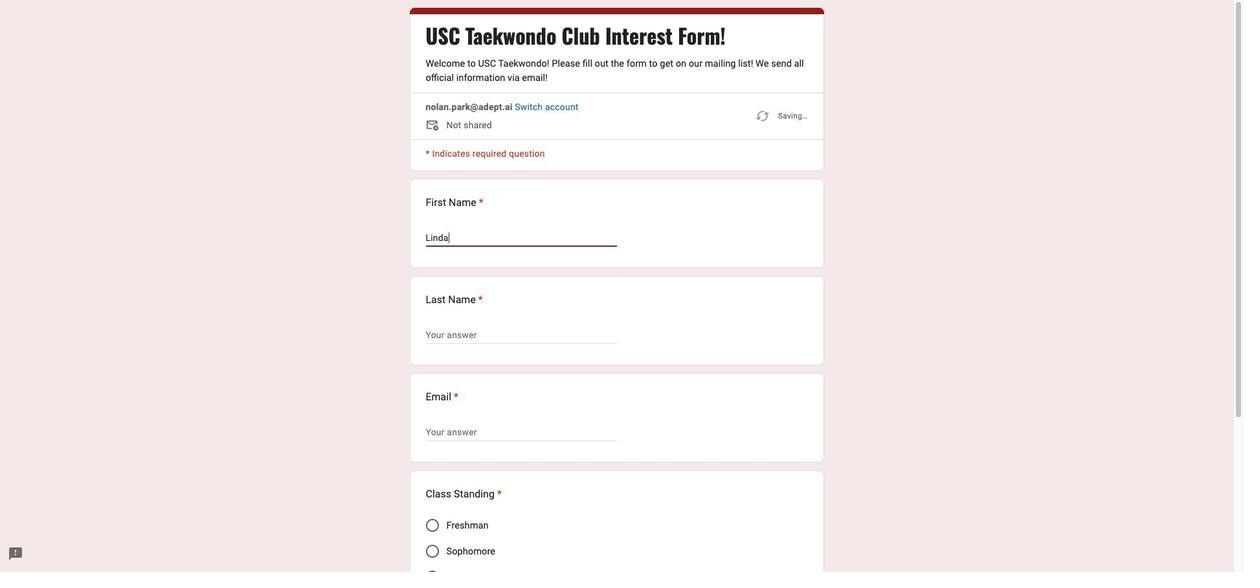 Task type: locate. For each thing, give the bounding box(es) containing it.
list
[[410, 179, 824, 572]]

None text field
[[426, 230, 617, 246], [426, 424, 617, 440], [426, 230, 617, 246], [426, 424, 617, 440]]

status
[[755, 100, 808, 132]]

4 heading from the top
[[426, 389, 459, 405]]

your email and google account are not part of your response image
[[426, 119, 447, 134], [426, 119, 442, 134]]

None text field
[[426, 327, 617, 343]]

heading
[[426, 23, 726, 49], [426, 195, 484, 211], [426, 292, 483, 308], [426, 389, 459, 405], [426, 487, 502, 502]]

Sophomore radio
[[426, 545, 439, 558]]

3 heading from the top
[[426, 292, 483, 308]]

junior image
[[426, 571, 439, 572]]

required question element
[[477, 195, 484, 211], [476, 292, 483, 308], [452, 389, 459, 405], [495, 487, 502, 502]]



Task type: vqa. For each thing, say whether or not it's contained in the screenshot.
third heading from the bottom of the page
yes



Task type: describe. For each thing, give the bounding box(es) containing it.
freshman image
[[426, 519, 439, 532]]

2 heading from the top
[[426, 195, 484, 211]]

5 heading from the top
[[426, 487, 502, 502]]

report a problem to google image
[[8, 546, 23, 562]]

1 heading from the top
[[426, 23, 726, 49]]

sophomore image
[[426, 545, 439, 558]]

Junior radio
[[426, 571, 439, 572]]

Freshman radio
[[426, 519, 439, 532]]



